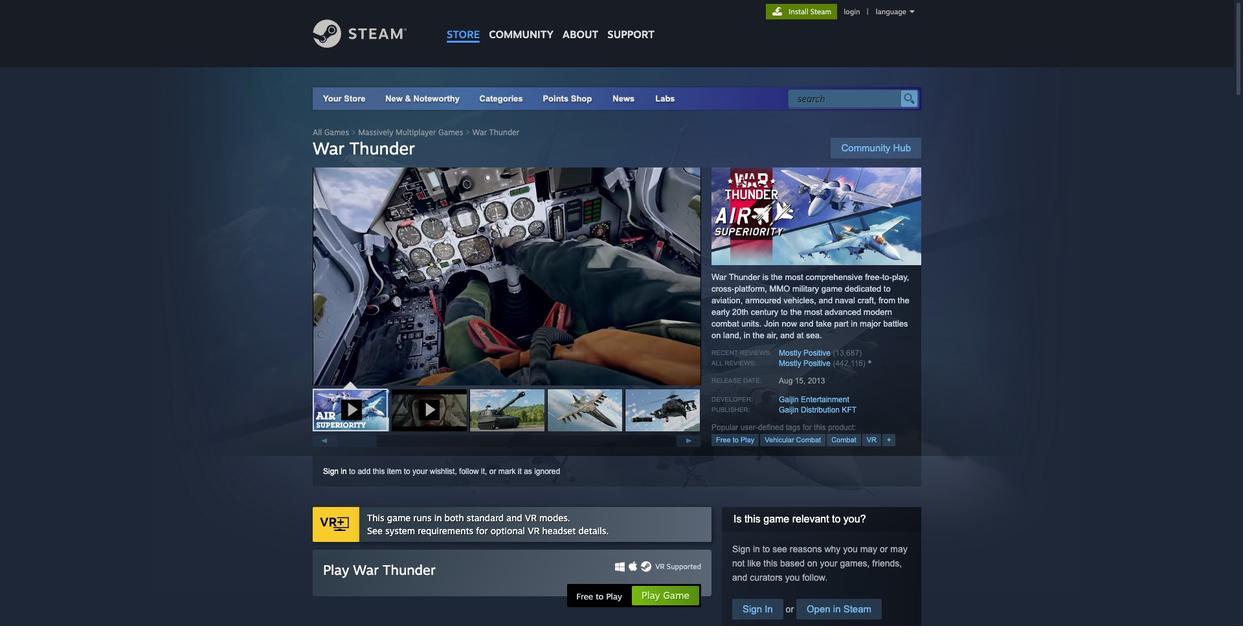 Task type: vqa. For each thing, say whether or not it's contained in the screenshot.
1st POSITIVE from the bottom
yes



Task type: locate. For each thing, give the bounding box(es) containing it.
None search field
[[788, 89, 919, 108]]

all games > massively multiplayer games > war thunder
[[313, 128, 520, 137]]

major
[[860, 319, 881, 329]]

free to play
[[716, 437, 755, 444], [576, 592, 622, 602]]

may up "friends,"
[[891, 545, 908, 555]]

you up the games,
[[843, 545, 858, 555]]

most up take
[[804, 308, 823, 317]]

see
[[367, 526, 383, 537]]

new
[[385, 94, 403, 104]]

gaijin down aug
[[779, 396, 799, 405]]

about link
[[558, 0, 603, 44]]

1 vertical spatial all
[[712, 360, 723, 367]]

play
[[741, 437, 755, 444], [323, 562, 349, 579], [642, 590, 660, 602], [606, 592, 622, 602]]

1 vertical spatial mostly
[[779, 359, 801, 368]]

mostly up aug
[[779, 359, 801, 368]]

1 vertical spatial your
[[820, 559, 838, 569]]

all
[[313, 128, 322, 137], [712, 360, 723, 367]]

open in steam
[[807, 604, 872, 615]]

or right in
[[783, 605, 796, 615]]

or
[[489, 468, 496, 477], [880, 545, 888, 555], [783, 605, 796, 615]]

combat down tags
[[796, 437, 821, 444]]

may up the games,
[[860, 545, 878, 555]]

1 > from the left
[[351, 128, 356, 137]]

1 horizontal spatial may
[[891, 545, 908, 555]]

in up like
[[753, 545, 760, 555]]

login
[[844, 7, 860, 16]]

it,
[[481, 468, 487, 477]]

may
[[860, 545, 878, 555], [891, 545, 908, 555]]

defined
[[758, 424, 784, 433]]

reviews: for (13,687)
[[740, 350, 772, 357]]

is this game relevant to you?
[[734, 514, 866, 525]]

vehicles,
[[784, 296, 816, 306]]

0 horizontal spatial may
[[860, 545, 878, 555]]

gaijin up tags
[[779, 406, 799, 415]]

1 horizontal spatial game
[[764, 514, 790, 525]]

0 vertical spatial gaijin
[[779, 396, 799, 405]]

0 horizontal spatial all
[[313, 128, 322, 137]]

gaijin entertainment
[[779, 396, 849, 405]]

0 horizontal spatial game
[[387, 513, 411, 524]]

1 horizontal spatial or
[[783, 605, 796, 615]]

1 positive from the top
[[804, 349, 831, 358]]

0 vertical spatial reviews:
[[740, 350, 772, 357]]

hub
[[893, 142, 911, 153]]

open in steam link
[[796, 600, 882, 621]]

you down based
[[785, 573, 800, 584]]

0 vertical spatial positive
[[804, 349, 831, 358]]

and inside sign in to see reasons why you may or may not like this based on your games, friends, and curators you follow.
[[732, 573, 748, 584]]

curators
[[750, 573, 783, 584]]

cross-
[[712, 284, 735, 294]]

0 vertical spatial free to play
[[716, 437, 755, 444]]

2 gaijin from the top
[[779, 406, 799, 415]]

war
[[472, 128, 487, 137], [313, 138, 345, 159], [712, 273, 727, 282], [353, 562, 379, 579]]

for down standard
[[476, 526, 488, 537]]

all for all reviews:
[[712, 360, 723, 367]]

0 horizontal spatial on
[[712, 331, 721, 341]]

tags
[[786, 424, 801, 433]]

in down units.
[[744, 331, 751, 341]]

your store
[[323, 94, 366, 104]]

in right part
[[851, 319, 858, 329]]

in
[[851, 319, 858, 329], [744, 331, 751, 341], [341, 468, 347, 477], [434, 513, 442, 524], [753, 545, 760, 555], [833, 604, 841, 615]]

1 vertical spatial reviews:
[[725, 360, 756, 367]]

vr
[[867, 437, 877, 444], [525, 513, 537, 524], [528, 526, 540, 537], [655, 563, 665, 572]]

install steam link
[[766, 4, 837, 19]]

account menu navigation
[[766, 4, 921, 19]]

sign for sign in to see reasons why you may or may not like this based on your games, friends, and curators you follow.
[[732, 545, 751, 555]]

sign inside sign in to see reasons why you may or may not like this based on your games, friends, and curators you follow.
[[732, 545, 751, 555]]

0 vertical spatial all
[[313, 128, 322, 137]]

positive
[[804, 349, 831, 358], [804, 359, 831, 368]]

this down distribution
[[814, 424, 826, 433]]

1 vertical spatial most
[[804, 308, 823, 317]]

air,
[[767, 331, 778, 341]]

2 combat from the left
[[832, 437, 856, 444]]

0 horizontal spatial or
[[489, 468, 496, 477]]

mmo
[[770, 284, 790, 294]]

date:
[[743, 378, 762, 385]]

positive down mostly positive (13,687)
[[804, 359, 831, 368]]

2 may from the left
[[891, 545, 908, 555]]

vr left supported
[[655, 563, 665, 572]]

2 vertical spatial sign
[[743, 604, 762, 615]]

sign up not on the bottom of page
[[732, 545, 751, 555]]

sign left in
[[743, 604, 762, 615]]

search search field
[[798, 91, 898, 107]]

on up follow.
[[807, 559, 818, 569]]

combat
[[712, 319, 739, 329]]

the
[[771, 273, 783, 282], [898, 296, 910, 306], [790, 308, 802, 317], [753, 331, 765, 341]]

for right tags
[[803, 424, 812, 433]]

reviews: for (442,116)
[[725, 360, 756, 367]]

steam right open
[[844, 604, 872, 615]]

0 horizontal spatial combat
[[796, 437, 821, 444]]

1 horizontal spatial on
[[807, 559, 818, 569]]

armoured
[[745, 296, 781, 306]]

game up system in the left of the page
[[387, 513, 411, 524]]

publisher:
[[712, 407, 750, 414]]

0 vertical spatial or
[[489, 468, 496, 477]]

1 mostly from the top
[[779, 349, 801, 358]]

war down all games link
[[313, 138, 345, 159]]

this
[[814, 424, 826, 433], [373, 468, 385, 477], [745, 514, 761, 525], [764, 559, 778, 569]]

0 vertical spatial steam
[[811, 7, 832, 16]]

for
[[803, 424, 812, 433], [476, 526, 488, 537]]

mostly down at on the right bottom
[[779, 349, 801, 358]]

item
[[387, 468, 402, 477]]

0 horizontal spatial steam
[[811, 7, 832, 16]]

reviews: up all reviews:
[[740, 350, 772, 357]]

positive inside mostly positive (442,116) *
[[804, 359, 831, 368]]

most up military
[[785, 273, 803, 282]]

0 vertical spatial mostly
[[779, 349, 801, 358]]

popular user-defined tags for this product:
[[712, 424, 856, 433]]

mostly
[[779, 349, 801, 358], [779, 359, 801, 368]]

support
[[608, 28, 655, 41]]

1 horizontal spatial free
[[716, 437, 731, 444]]

1 vertical spatial on
[[807, 559, 818, 569]]

advanced
[[825, 308, 861, 317]]

game up see
[[764, 514, 790, 525]]

1 vertical spatial steam
[[844, 604, 872, 615]]

1 horizontal spatial games
[[438, 128, 463, 137]]

mostly inside mostly positive (442,116) *
[[779, 359, 801, 368]]

game down comprehensive
[[822, 284, 843, 294]]

game
[[663, 590, 690, 602]]

0 horizontal spatial you
[[785, 573, 800, 584]]

to
[[884, 284, 891, 294], [781, 308, 788, 317], [733, 437, 739, 444], [349, 468, 356, 477], [404, 468, 410, 477], [832, 514, 841, 525], [763, 545, 770, 555], [596, 592, 604, 602]]

reviews:
[[740, 350, 772, 357], [725, 360, 756, 367]]

1 horizontal spatial combat
[[832, 437, 856, 444]]

0 vertical spatial for
[[803, 424, 812, 433]]

thunder up platform,
[[729, 273, 760, 282]]

wishlist,
[[430, 468, 457, 477]]

user-
[[741, 424, 758, 433]]

on down combat
[[712, 331, 721, 341]]

all reviews:
[[712, 360, 756, 367]]

steam inside account menu navigation
[[811, 7, 832, 16]]

comprehensive
[[806, 273, 863, 282]]

this up curators
[[764, 559, 778, 569]]

vehicular combat
[[765, 437, 821, 444]]

0 horizontal spatial free to play
[[576, 592, 622, 602]]

war up cross-
[[712, 273, 727, 282]]

1 vertical spatial for
[[476, 526, 488, 537]]

or right the it,
[[489, 468, 496, 477]]

1 horizontal spatial you
[[843, 545, 858, 555]]

1 horizontal spatial all
[[712, 360, 723, 367]]

headset
[[542, 526, 576, 537]]

community
[[841, 142, 891, 153]]

play inside 'link'
[[642, 590, 660, 602]]

your inside sign in to see reasons why you may or may not like this based on your games, friends, and curators you follow.
[[820, 559, 838, 569]]

and up optional
[[506, 513, 522, 524]]

positive up mostly positive (442,116) *
[[804, 349, 831, 358]]

all up war thunder on the left top
[[313, 128, 322, 137]]

war down categories
[[472, 128, 487, 137]]

or up "friends,"
[[880, 545, 888, 555]]

> up war thunder on the left top
[[351, 128, 356, 137]]

0 horizontal spatial >
[[351, 128, 356, 137]]

0 horizontal spatial free
[[576, 592, 593, 602]]

2 horizontal spatial game
[[822, 284, 843, 294]]

2 horizontal spatial or
[[880, 545, 888, 555]]

0 vertical spatial sign
[[323, 468, 339, 477]]

0 vertical spatial on
[[712, 331, 721, 341]]

your
[[413, 468, 428, 477], [820, 559, 838, 569]]

and left naval
[[819, 296, 833, 306]]

details.
[[579, 526, 609, 537]]

modes.
[[539, 513, 570, 524]]

1 horizontal spatial steam
[[844, 604, 872, 615]]

reviews: down recent reviews:
[[725, 360, 756, 367]]

0 horizontal spatial most
[[785, 273, 803, 282]]

and down not on the bottom of page
[[732, 573, 748, 584]]

1 vertical spatial free to play
[[576, 592, 622, 602]]

your left wishlist,
[[413, 468, 428, 477]]

sign left add
[[323, 468, 339, 477]]

1 vertical spatial or
[[880, 545, 888, 555]]

free-
[[865, 273, 882, 282]]

0 horizontal spatial games
[[324, 128, 349, 137]]

free
[[716, 437, 731, 444], [576, 592, 593, 602]]

0 vertical spatial free
[[716, 437, 731, 444]]

aug
[[779, 377, 793, 386]]

in up requirements
[[434, 513, 442, 524]]

> left war thunder 'link'
[[465, 128, 470, 137]]

part
[[834, 319, 849, 329]]

and
[[819, 296, 833, 306], [800, 319, 814, 329], [780, 331, 794, 341], [506, 513, 522, 524], [732, 573, 748, 584]]

all down recent
[[712, 360, 723, 367]]

recent reviews:
[[712, 350, 772, 357]]

war down see
[[353, 562, 379, 579]]

friends,
[[872, 559, 902, 569]]

sign for sign in to add this item to your wishlist, follow it, or mark it as ignored
[[323, 468, 339, 477]]

your
[[323, 94, 342, 104]]

combat down product:
[[832, 437, 856, 444]]

massively multiplayer games link
[[358, 128, 463, 137]]

global menu navigation
[[442, 0, 659, 47]]

on
[[712, 331, 721, 341], [807, 559, 818, 569]]

release date:
[[712, 378, 762, 385]]

1 vertical spatial sign
[[732, 545, 751, 555]]

1 vertical spatial you
[[785, 573, 800, 584]]

war thunder
[[313, 138, 415, 159]]

steam right the install
[[811, 7, 832, 16]]

platform,
[[735, 284, 767, 294]]

1 vertical spatial gaijin
[[779, 406, 799, 415]]

play game
[[642, 590, 690, 602]]

0 vertical spatial your
[[413, 468, 428, 477]]

2 mostly from the top
[[779, 359, 801, 368]]

vr left + on the right bottom of page
[[867, 437, 877, 444]]

games,
[[840, 559, 870, 569]]

open
[[807, 604, 831, 615]]

vehicular combat link
[[760, 435, 826, 447]]

2 positive from the top
[[804, 359, 831, 368]]

1 vertical spatial positive
[[804, 359, 831, 368]]

game inside war thunder is the most comprehensive free-to-play, cross-platform, mmo military game dedicated to aviation, armoured vehicles, and naval craft, from the early 20th century to the most advanced modern combat units. join now and take part in major battles on land, in the air, and at sea.
[[822, 284, 843, 294]]

games right multiplayer
[[438, 128, 463, 137]]

aviation,
[[712, 296, 743, 306]]

games up war thunder on the left top
[[324, 128, 349, 137]]

shop
[[571, 94, 592, 104]]

sea.
[[806, 331, 822, 341]]

1 gaijin from the top
[[779, 396, 799, 405]]

2 games from the left
[[438, 128, 463, 137]]

games
[[324, 128, 349, 137], [438, 128, 463, 137]]

steam
[[811, 7, 832, 16], [844, 604, 872, 615]]

your down why
[[820, 559, 838, 569]]

in left add
[[341, 468, 347, 477]]

1 horizontal spatial >
[[465, 128, 470, 137]]

developer:
[[712, 397, 753, 404]]

the right is
[[771, 273, 783, 282]]

1 horizontal spatial your
[[820, 559, 838, 569]]

and down the now
[[780, 331, 794, 341]]

mostly for mostly positive (442,116) *
[[779, 359, 801, 368]]

0 horizontal spatial for
[[476, 526, 488, 537]]



Task type: describe. For each thing, give the bounding box(es) containing it.
new & noteworthy
[[385, 94, 460, 104]]

support link
[[603, 0, 659, 44]]

1 games from the left
[[324, 128, 349, 137]]

in inside this game runs in both standard and vr modes. see system requirements for optional vr headset details.
[[434, 513, 442, 524]]

this right add
[[373, 468, 385, 477]]

1 may from the left
[[860, 545, 878, 555]]

login link
[[841, 7, 863, 16]]

early
[[712, 308, 730, 317]]

login | language
[[844, 7, 907, 16]]

in inside sign in to see reasons why you may or may not like this based on your games, friends, and curators you follow.
[[753, 545, 760, 555]]

reasons
[[790, 545, 822, 555]]

naval
[[835, 296, 855, 306]]

follow.
[[802, 573, 828, 584]]

you?
[[844, 514, 866, 525]]

both
[[445, 513, 464, 524]]

multiplayer
[[396, 128, 436, 137]]

|
[[867, 7, 869, 16]]

in right open
[[833, 604, 841, 615]]

century
[[751, 308, 779, 317]]

join
[[764, 319, 780, 329]]

2013
[[808, 377, 825, 386]]

2 > from the left
[[465, 128, 470, 137]]

battles
[[883, 319, 908, 329]]

for inside this game runs in both standard and vr modes. see system requirements for optional vr headset details.
[[476, 526, 488, 537]]

units.
[[742, 319, 762, 329]]

sign in to add this item to your wishlist, follow it, or mark it as ignored
[[323, 468, 560, 477]]

community hub link
[[831, 138, 921, 159]]

positive for mostly positive (13,687)
[[804, 349, 831, 358]]

like
[[747, 559, 761, 569]]

about
[[563, 28, 599, 41]]

vr down modes.
[[528, 526, 540, 537]]

1 combat from the left
[[796, 437, 821, 444]]

war thunder link
[[472, 128, 520, 137]]

sign in to see reasons why you may or may not like this based on your games, friends, and curators you follow.
[[732, 545, 908, 584]]

this right is
[[745, 514, 761, 525]]

0 vertical spatial most
[[785, 273, 803, 282]]

categories
[[480, 94, 523, 104]]

this
[[367, 513, 385, 524]]

why
[[825, 545, 841, 555]]

gaijin for gaijin distribution kft
[[779, 406, 799, 415]]

0 horizontal spatial your
[[413, 468, 428, 477]]

install
[[789, 7, 809, 16]]

entertainment
[[801, 396, 849, 405]]

thunder down massively
[[349, 138, 415, 159]]

system
[[385, 526, 415, 537]]

sign in link
[[323, 468, 347, 477]]

kft
[[842, 406, 857, 415]]

ignored
[[534, 468, 560, 477]]

points shop
[[543, 94, 592, 104]]

thunder down system in the left of the page
[[383, 562, 436, 579]]

+
[[887, 437, 891, 444]]

the right from
[[898, 296, 910, 306]]

gaijin distribution kft link
[[779, 406, 857, 415]]

massively
[[358, 128, 393, 137]]

is
[[763, 273, 769, 282]]

link to the steam homepage image
[[313, 19, 427, 48]]

new & noteworthy link
[[385, 94, 460, 104]]

1 horizontal spatial most
[[804, 308, 823, 317]]

sign for sign in
[[743, 604, 762, 615]]

1 horizontal spatial for
[[803, 424, 812, 433]]

your store link
[[323, 94, 366, 104]]

all for all games > massively multiplayer games > war thunder
[[313, 128, 322, 137]]

as
[[524, 468, 532, 477]]

0 vertical spatial you
[[843, 545, 858, 555]]

2 vertical spatial or
[[783, 605, 796, 615]]

dedicated
[[845, 284, 881, 294]]

is
[[734, 514, 742, 525]]

game inside this game runs in both standard and vr modes. see system requirements for optional vr headset details.
[[387, 513, 411, 524]]

now
[[782, 319, 797, 329]]

take
[[816, 319, 832, 329]]

runs
[[413, 513, 432, 524]]

land,
[[723, 331, 742, 341]]

play,
[[892, 273, 909, 282]]

1 horizontal spatial free to play
[[716, 437, 755, 444]]

supported
[[667, 563, 701, 572]]

gaijin for gaijin entertainment
[[779, 396, 799, 405]]

this inside sign in to see reasons why you may or may not like this based on your games, friends, and curators you follow.
[[764, 559, 778, 569]]

play war thunder
[[323, 562, 436, 579]]

standard
[[467, 513, 504, 524]]

categories link
[[480, 94, 523, 104]]

install steam
[[789, 7, 832, 16]]

on inside sign in to see reasons why you may or may not like this based on your games, friends, and curators you follow.
[[807, 559, 818, 569]]

on inside war thunder is the most comprehensive free-to-play, cross-platform, mmo military game dedicated to aviation, armoured vehicles, and naval craft, from the early 20th century to the most advanced modern combat units. join now and take part in major battles on land, in the air, and at sea.
[[712, 331, 721, 341]]

military
[[793, 284, 819, 294]]

relevant
[[792, 514, 829, 525]]

to inside sign in to see reasons why you may or may not like this based on your games, friends, and curators you follow.
[[763, 545, 770, 555]]

war thunder is the most comprehensive free-to-play, cross-platform, mmo military game dedicated to aviation, armoured vehicles, and naval craft, from the early 20th century to the most advanced modern combat units. join now and take part in major battles on land, in the air, and at sea.
[[712, 273, 910, 341]]

gaijin distribution kft
[[779, 406, 857, 415]]

it
[[518, 468, 522, 477]]

noteworthy
[[413, 94, 460, 104]]

1 vertical spatial free
[[576, 592, 593, 602]]

community link
[[485, 0, 558, 47]]

all games link
[[313, 128, 349, 137]]

and up at on the right bottom
[[800, 319, 814, 329]]

optional
[[491, 526, 525, 537]]

at
[[797, 331, 804, 341]]

labs link
[[645, 87, 685, 110]]

gaijin entertainment link
[[779, 396, 849, 405]]

20th
[[732, 308, 749, 317]]

modern
[[864, 308, 892, 317]]

thunder inside war thunder is the most comprehensive free-to-play, cross-platform, mmo military game dedicated to aviation, armoured vehicles, and naval craft, from the early 20th century to the most advanced modern combat units. join now and take part in major battles on land, in the air, and at sea.
[[729, 273, 760, 282]]

vr link
[[862, 435, 881, 447]]

from
[[879, 296, 896, 306]]

war inside war thunder is the most comprehensive free-to-play, cross-platform, mmo military game dedicated to aviation, armoured vehicles, and naval craft, from the early 20th century to the most advanced modern combat units. join now and take part in major battles on land, in the air, and at sea.
[[712, 273, 727, 282]]

popular
[[712, 424, 738, 433]]

to-
[[882, 273, 892, 282]]

mark
[[498, 468, 516, 477]]

news link
[[602, 87, 645, 110]]

see
[[773, 545, 787, 555]]

the down vehicles,
[[790, 308, 802, 317]]

thunder down categories
[[489, 128, 520, 137]]

and inside this game runs in both standard and vr modes. see system requirements for optional vr headset details.
[[506, 513, 522, 524]]

or inside sign in to see reasons why you may or may not like this based on your games, friends, and curators you follow.
[[880, 545, 888, 555]]

vr supported
[[655, 563, 701, 572]]

add
[[358, 468, 371, 477]]

positive for mostly positive (442,116) *
[[804, 359, 831, 368]]

product:
[[828, 424, 856, 433]]

labs
[[655, 94, 675, 104]]

community hub
[[841, 142, 911, 153]]

based
[[780, 559, 805, 569]]

play game link
[[631, 586, 700, 607]]

the down units.
[[753, 331, 765, 341]]

sign in link
[[732, 600, 783, 621]]

mostly for mostly positive (13,687)
[[779, 349, 801, 358]]

vr left modes.
[[525, 513, 537, 524]]



